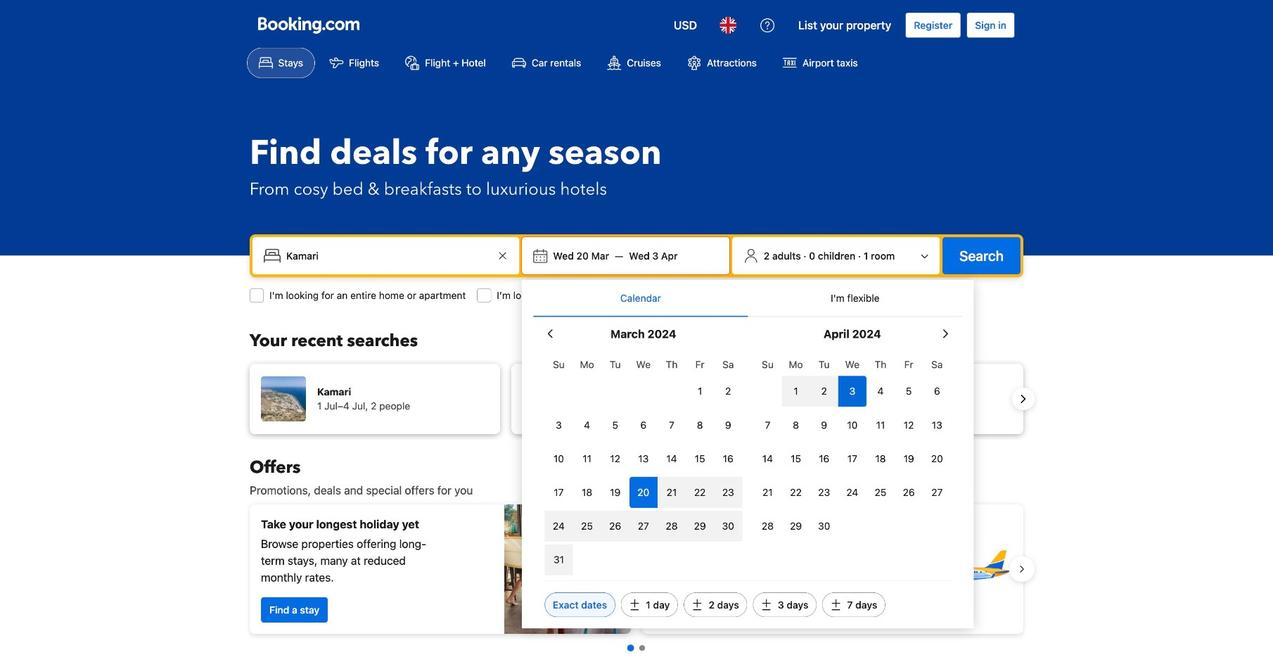 Task type: vqa. For each thing, say whether or not it's contained in the screenshot.
10 April 2024 option
yes



Task type: locate. For each thing, give the bounding box(es) containing it.
3 April 2024 checkbox
[[838, 376, 867, 407]]

9 April 2024 checkbox
[[810, 410, 838, 441]]

Where are you going? field
[[281, 243, 494, 268]]

20 April 2024 checkbox
[[923, 443, 951, 474]]

8 April 2024 checkbox
[[782, 410, 810, 441]]

14 March 2024 checkbox
[[658, 443, 686, 474]]

25 March 2024 checkbox
[[573, 511, 601, 542]]

19 April 2024 checkbox
[[895, 443, 923, 474]]

20 March 2024 checkbox
[[630, 477, 658, 508]]

28 March 2024 checkbox
[[658, 511, 686, 542]]

0 vertical spatial region
[[239, 358, 1035, 440]]

tab list
[[534, 280, 963, 318]]

29 March 2024 checkbox
[[686, 511, 714, 542]]

2 region from the top
[[239, 499, 1035, 640]]

1 horizontal spatial grid
[[754, 351, 951, 542]]

0 horizontal spatial grid
[[545, 351, 743, 575]]

22 April 2024 checkbox
[[782, 477, 810, 508]]

23 March 2024 checkbox
[[714, 477, 743, 508]]

17 March 2024 checkbox
[[545, 477, 573, 508]]

5 April 2024 checkbox
[[895, 376, 923, 407]]

1 vertical spatial region
[[239, 499, 1035, 640]]

10 March 2024 checkbox
[[545, 443, 573, 474]]

15 March 2024 checkbox
[[686, 443, 714, 474]]

11 April 2024 checkbox
[[867, 410, 895, 441]]

cell
[[782, 373, 810, 407], [810, 373, 838, 407], [838, 373, 867, 407], [630, 474, 658, 508], [658, 474, 686, 508], [686, 474, 714, 508], [714, 474, 743, 508], [545, 508, 573, 542], [573, 508, 601, 542], [601, 508, 630, 542], [630, 508, 658, 542], [658, 508, 686, 542], [686, 508, 714, 542], [714, 508, 743, 542], [545, 542, 573, 575]]

grid
[[545, 351, 743, 575], [754, 351, 951, 542]]

4 April 2024 checkbox
[[867, 376, 895, 407]]

4 March 2024 checkbox
[[573, 410, 601, 441]]

7 April 2024 checkbox
[[754, 410, 782, 441]]

11 March 2024 checkbox
[[573, 443, 601, 474]]

27 April 2024 checkbox
[[923, 477, 951, 508]]

30 March 2024 checkbox
[[714, 511, 743, 542]]

7 March 2024 checkbox
[[658, 410, 686, 441]]

18 March 2024 checkbox
[[573, 477, 601, 508]]

27 March 2024 checkbox
[[630, 511, 658, 542]]

booking.com image
[[258, 17, 359, 34]]

13 April 2024 checkbox
[[923, 410, 951, 441]]

region
[[239, 358, 1035, 440], [239, 499, 1035, 640]]

24 April 2024 checkbox
[[838, 477, 867, 508]]

2 April 2024 checkbox
[[810, 376, 838, 407]]

progress bar
[[628, 644, 645, 652]]

next image
[[1015, 391, 1032, 407]]

17 April 2024 checkbox
[[838, 443, 867, 474]]

21 March 2024 checkbox
[[658, 477, 686, 508]]



Task type: describe. For each thing, give the bounding box(es) containing it.
15 April 2024 checkbox
[[782, 443, 810, 474]]

1 April 2024 checkbox
[[782, 376, 810, 407]]

fly away to your dream holiday image
[[914, 520, 1012, 618]]

22 March 2024 checkbox
[[686, 477, 714, 508]]

6 March 2024 checkbox
[[630, 410, 658, 441]]

2 March 2024 checkbox
[[714, 376, 743, 407]]

26 March 2024 checkbox
[[601, 511, 630, 542]]

23 April 2024 checkbox
[[810, 477, 838, 508]]

26 April 2024 checkbox
[[895, 477, 923, 508]]

9 March 2024 checkbox
[[714, 410, 743, 441]]

21 April 2024 checkbox
[[754, 477, 782, 508]]

16 March 2024 checkbox
[[714, 443, 743, 474]]

30 April 2024 checkbox
[[810, 511, 838, 542]]

31 March 2024 checkbox
[[545, 544, 573, 575]]

12 April 2024 checkbox
[[895, 410, 923, 441]]

1 region from the top
[[239, 358, 1035, 440]]

19 March 2024 checkbox
[[601, 477, 630, 508]]

25 April 2024 checkbox
[[867, 477, 895, 508]]

6 April 2024 checkbox
[[923, 376, 951, 407]]

2 grid from the left
[[754, 351, 951, 542]]

24 March 2024 checkbox
[[545, 511, 573, 542]]

5 March 2024 checkbox
[[601, 410, 630, 441]]

13 March 2024 checkbox
[[630, 443, 658, 474]]

10 April 2024 checkbox
[[838, 410, 867, 441]]

29 April 2024 checkbox
[[782, 511, 810, 542]]

1 March 2024 checkbox
[[686, 376, 714, 407]]

18 April 2024 checkbox
[[867, 443, 895, 474]]

14 April 2024 checkbox
[[754, 443, 782, 474]]

12 March 2024 checkbox
[[601, 443, 630, 474]]

28 April 2024 checkbox
[[754, 511, 782, 542]]

1 grid from the left
[[545, 351, 743, 575]]

8 March 2024 checkbox
[[686, 410, 714, 441]]

16 April 2024 checkbox
[[810, 443, 838, 474]]

3 March 2024 checkbox
[[545, 410, 573, 441]]

take your longest holiday yet image
[[504, 504, 631, 634]]



